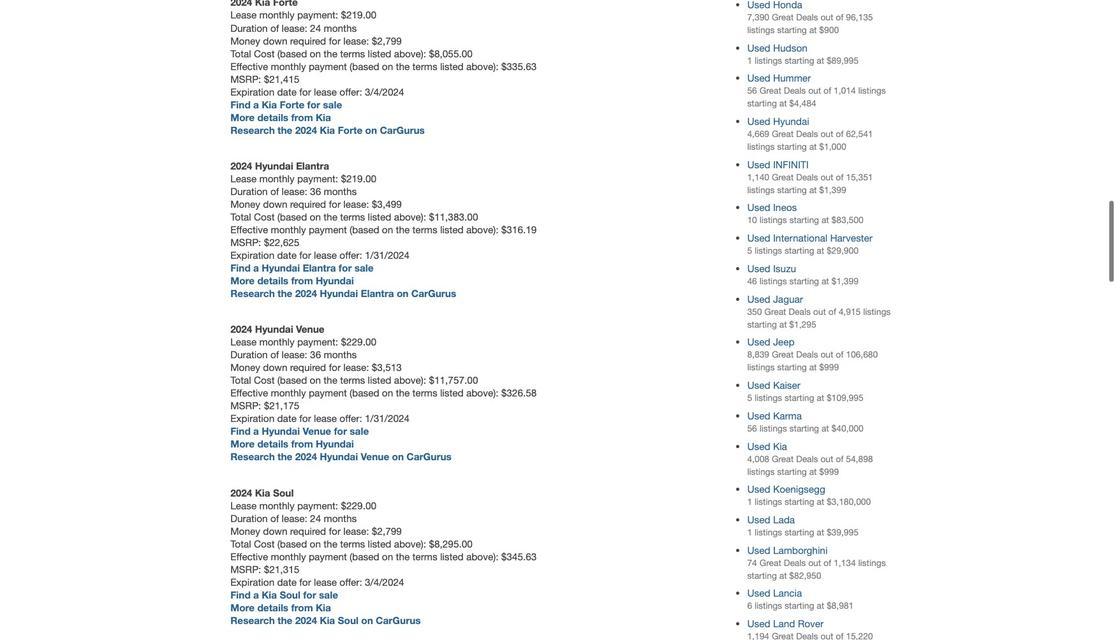 Task type: locate. For each thing, give the bounding box(es) containing it.
used up 350
[[747, 293, 770, 305]]

1 cost from the top
[[254, 48, 275, 59]]

9 used from the top
[[747, 336, 770, 348]]

payment inside 2024 hyundai elantra lease monthly payment: $219.00 duration of lease: 36 months money down required for lease: $3,499 total cost (based on the terms listed above): $11,383.00 effective monthly payment (based on the terms listed above): $316.19 msrp: $22,625 expiration date for lease offer: 1/31/2024 find a hyundai elantra for sale more details from hyundai research the 2024 hyundai elantra on cargurus
[[309, 224, 347, 235]]

msrp: for 2024 hyundai venue lease monthly payment: $229.00 duration of lease: 36 months money down required for lease: $3,513 total cost (based on the terms listed above): $11,757.00 effective monthly payment (based on the terms listed above): $326.58 msrp: $21,175 expiration date for lease offer: 1/31/2024 find a hyundai venue for sale more details from hyundai research the 2024 hyundai venue on cargurus
[[230, 400, 261, 412]]

2 more details from kia link from the top
[[230, 602, 331, 614]]

sale up research the 2024 kia soul on cargurus link
[[319, 589, 338, 601]]

36 for 2024 hyundai elantra
[[310, 186, 321, 197]]

5 down used kaiser link
[[747, 393, 752, 403]]

0 vertical spatial more details from kia link
[[230, 111, 331, 123]]

36 inside 2024 hyundai venue lease monthly payment: $229.00 duration of lease: 36 months money down required for lease: $3,513 total cost (based on the terms listed above): $11,757.00 effective monthly payment (based on the terms listed above): $326.58 msrp: $21,175 expiration date for lease offer: 1/31/2024 find a hyundai venue for sale more details from hyundai research the 2024 hyundai venue on cargurus
[[310, 349, 321, 361]]

date
[[277, 86, 297, 97], [277, 249, 297, 261], [277, 413, 297, 424], [277, 577, 297, 588]]

lease
[[230, 9, 257, 21], [230, 173, 257, 184], [230, 336, 257, 348], [230, 500, 257, 511]]

payment up the find a hyundai elantra for sale link
[[309, 224, 347, 235]]

research down find a hyundai venue for sale link
[[230, 451, 275, 463]]

8,839
[[747, 350, 769, 360]]

sale
[[323, 99, 342, 110], [355, 262, 374, 274], [350, 426, 369, 437], [319, 589, 338, 601]]

2 more from the top
[[230, 275, 255, 286]]

out
[[821, 12, 834, 22], [808, 86, 821, 96], [821, 129, 834, 139], [821, 172, 834, 182], [813, 307, 826, 317], [821, 350, 834, 360], [821, 454, 834, 464], [808, 558, 821, 568]]

at inside 'used ineos 10 listings starting at $83,500'
[[822, 215, 829, 226]]

out left 54,898
[[821, 454, 834, 464]]

effective up $21,415
[[230, 60, 268, 72]]

duration up $22,625 on the top of page
[[230, 186, 268, 197]]

1/31/2024 inside 2024 hyundai elantra lease monthly payment: $219.00 duration of lease: 36 months money down required for lease: $3,499 total cost (based on the terms listed above): $11,383.00 effective monthly payment (based on the terms listed above): $316.19 msrp: $22,625 expiration date for lease offer: 1/31/2024 find a hyundai elantra for sale more details from hyundai research the 2024 hyundai elantra on cargurus
[[365, 249, 410, 261]]

used for used hummer
[[747, 72, 770, 84]]

out for hyundai
[[821, 129, 834, 139]]

1 $999 from the top
[[819, 363, 839, 373]]

1/31/2024 for find a hyundai elantra for sale
[[365, 249, 410, 261]]

cost
[[254, 48, 275, 59], [254, 211, 275, 223], [254, 375, 275, 386], [254, 538, 275, 550]]

at inside the used lancia 6 listings starting at $8,981
[[817, 601, 824, 612]]

great for jaguar
[[765, 307, 786, 317]]

used infiniti link
[[747, 159, 809, 170]]

2 find from the top
[[230, 262, 251, 274]]

a for 2024 hyundai venue lease monthly payment: $229.00 duration of lease: 36 months money down required for lease: $3,513 total cost (based on the terms listed above): $11,757.00 effective monthly payment (based on the terms listed above): $326.58 msrp: $21,175 expiration date for lease offer: 1/31/2024 find a hyundai venue for sale more details from hyundai research the 2024 hyundai venue on cargurus
[[253, 426, 259, 437]]

1 vertical spatial forte
[[338, 124, 363, 136]]

msrp:
[[230, 73, 261, 85], [230, 237, 261, 248], [230, 400, 261, 412], [230, 564, 261, 575]]

research down find a kia forte for sale link in the left of the page
[[230, 124, 275, 136]]

1 total from the top
[[230, 48, 251, 59]]

2 used from the top
[[747, 72, 770, 84]]

4 used from the top
[[747, 159, 770, 170]]

2 $219.00 from the top
[[341, 173, 376, 184]]

1 vertical spatial 36
[[310, 349, 321, 361]]

deals inside 4,669 great deals out of 62,541 listings starting at
[[796, 129, 818, 139]]

months for 2024 kia soul
[[324, 513, 357, 524]]

used up 46 on the right top of page
[[747, 263, 770, 274]]

at left $83,500
[[822, 215, 829, 226]]

36
[[310, 186, 321, 197], [310, 349, 321, 361]]

2 down from the top
[[263, 198, 287, 210]]

1 lease from the top
[[230, 9, 257, 21]]

3 total from the top
[[230, 375, 251, 386]]

deals inside 7,390 great deals out of 96,135 listings starting at
[[796, 12, 818, 22]]

more details from hyundai link down find a hyundai venue for sale link
[[230, 439, 354, 450]]

1 months from the top
[[324, 22, 357, 33]]

1 msrp: from the top
[[230, 73, 261, 85]]

land
[[773, 618, 795, 630]]

starting
[[777, 25, 807, 35], [785, 55, 814, 65], [747, 98, 777, 109], [777, 142, 807, 152], [777, 185, 807, 195], [790, 215, 819, 226], [785, 246, 814, 256], [790, 276, 819, 286], [747, 319, 777, 330], [777, 363, 807, 373], [785, 393, 814, 403], [790, 424, 819, 434], [777, 467, 807, 477], [785, 497, 814, 507], [785, 528, 814, 538], [747, 571, 777, 581], [785, 601, 814, 612]]

required for elantra
[[290, 198, 326, 210]]

1 3/4/2024 from the top
[[365, 86, 404, 97]]

0 vertical spatial forte
[[280, 99, 304, 110]]

$1,399
[[819, 185, 846, 195], [832, 276, 859, 286]]

listings down "used hudson" link
[[755, 55, 782, 65]]

deals inside the 8,839 great deals out of 106,680 listings starting at
[[796, 350, 818, 360]]

payment up find a kia soul for sale link
[[309, 551, 347, 562]]

great
[[772, 12, 794, 22], [760, 86, 781, 96], [772, 129, 794, 139], [772, 172, 794, 182], [765, 307, 786, 317], [772, 350, 794, 360], [772, 454, 794, 464], [760, 558, 781, 568]]

4,669
[[747, 129, 769, 139]]

0 vertical spatial 24
[[310, 22, 321, 33]]

more details from kia link down find a kia forte for sale link in the left of the page
[[230, 111, 331, 123]]

listings down the used lancia link
[[755, 601, 782, 612]]

of inside lease monthly payment: $219.00 duration of lease: 24 months money down required for lease: $2,799 total cost (based on the terms listed above): $8,055.00 effective monthly payment (based on the terms listed above): $335.63 msrp: $21,415 expiration date for lease offer: 3/4/2024 find a kia forte for sale more details from kia research the 2024 kia forte on cargurus
[[270, 22, 279, 33]]

details inside 2024 hyundai elantra lease monthly payment: $219.00 duration of lease: 36 months money down required for lease: $3,499 total cost (based on the terms listed above): $11,383.00 effective monthly payment (based on the terms listed above): $316.19 msrp: $22,625 expiration date for lease offer: 1/31/2024 find a hyundai elantra for sale more details from hyundai research the 2024 hyundai elantra on cargurus
[[257, 275, 288, 286]]

date inside 2024 hyundai elantra lease monthly payment: $219.00 duration of lease: 36 months money down required for lease: $3,499 total cost (based on the terms listed above): $11,383.00 effective monthly payment (based on the terms listed above): $316.19 msrp: $22,625 expiration date for lease offer: 1/31/2024 find a hyundai elantra for sale more details from hyundai research the 2024 hyundai elantra on cargurus
[[277, 249, 297, 261]]

on
[[310, 48, 321, 59], [382, 60, 393, 72], [365, 124, 377, 136], [310, 211, 321, 223], [382, 224, 393, 235], [397, 288, 409, 299], [310, 375, 321, 386], [382, 387, 393, 399], [392, 451, 404, 463], [310, 538, 321, 550], [382, 551, 393, 562], [361, 615, 373, 626]]

deals down infiniti on the top of the page
[[796, 172, 818, 182]]

listings down used isuzu link
[[760, 276, 787, 286]]

16 used from the top
[[747, 588, 770, 599]]

2 vertical spatial soul
[[338, 615, 359, 626]]

great inside 350 great deals out of 4,915 listings starting at
[[765, 307, 786, 317]]

3 cost from the top
[[254, 375, 275, 386]]

of up $21,415
[[270, 22, 279, 33]]

0 vertical spatial $229.00
[[341, 336, 376, 348]]

4 down from the top
[[263, 525, 287, 537]]

at up used kaiser 5 listings starting at $109,995
[[809, 363, 817, 373]]

1 more details from kia link from the top
[[230, 111, 331, 123]]

3 used from the top
[[747, 115, 770, 127]]

more details from hyundai link down the find a hyundai elantra for sale link
[[230, 275, 354, 286]]

4 offer: from the top
[[340, 577, 362, 588]]

4 lease from the top
[[230, 500, 257, 511]]

15,351
[[846, 172, 873, 182]]

lease inside 2024 kia soul lease monthly payment: $229.00 duration of lease: 24 months money down required for lease: $2,799 total cost (based on the terms listed above): $8,295.00 effective monthly payment (based on the terms listed above): $345.63 msrp: $21,315 expiration date for lease offer: 3/4/2024 find a kia soul for sale more details from kia research the 2024 kia soul on cargurus
[[230, 500, 257, 511]]

out inside 1,140 great deals out of 15,351 listings starting at
[[821, 172, 834, 182]]

4 payment from the top
[[309, 551, 347, 562]]

money for 2024 hyundai elantra
[[230, 198, 260, 210]]

1/31/2024 down $3,513
[[365, 413, 410, 424]]

1 $219.00 from the top
[[341, 9, 376, 21]]

3 details from the top
[[257, 439, 288, 450]]

56 great deals out of 1,014 listings starting at
[[747, 86, 886, 109]]

find inside 2024 kia soul lease monthly payment: $229.00 duration of lease: 24 months money down required for lease: $2,799 total cost (based on the terms listed above): $8,295.00 effective monthly payment (based on the terms listed above): $345.63 msrp: $21,315 expiration date for lease offer: 3/4/2024 find a kia soul for sale more details from kia research the 2024 kia soul on cargurus
[[230, 589, 251, 601]]

more for 2024 kia soul lease monthly payment: $229.00 duration of lease: 24 months money down required for lease: $2,799 total cost (based on the terms listed above): $8,295.00 effective monthly payment (based on the terms listed above): $345.63 msrp: $21,315 expiration date for lease offer: 3/4/2024 find a kia soul for sale more details from kia research the 2024 kia soul on cargurus
[[230, 602, 255, 614]]

4 required from the top
[[290, 525, 326, 537]]

cost inside 2024 hyundai elantra lease monthly payment: $219.00 duration of lease: 36 months money down required for lease: $3,499 total cost (based on the terms listed above): $11,383.00 effective monthly payment (based on the terms listed above): $316.19 msrp: $22,625 expiration date for lease offer: 1/31/2024 find a hyundai elantra for sale more details from hyundai research the 2024 hyundai elantra on cargurus
[[254, 211, 275, 223]]

used infiniti
[[747, 159, 809, 170]]

1 $229.00 from the top
[[341, 336, 376, 348]]

cost for venue
[[254, 375, 275, 386]]

listings down 4,008
[[747, 467, 775, 477]]

soul
[[273, 487, 294, 499], [280, 589, 300, 601], [338, 615, 359, 626]]

a inside 2024 kia soul lease monthly payment: $229.00 duration of lease: 24 months money down required for lease: $2,799 total cost (based on the terms listed above): $8,295.00 effective monthly payment (based on the terms listed above): $345.63 msrp: $21,315 expiration date for lease offer: 3/4/2024 find a kia soul for sale more details from kia research the 2024 kia soul on cargurus
[[253, 589, 259, 601]]

2024
[[295, 124, 317, 136], [230, 160, 252, 172], [295, 288, 317, 299], [230, 324, 252, 335], [295, 451, 317, 463], [230, 487, 252, 499], [295, 615, 317, 626]]

out left 106,680
[[821, 350, 834, 360]]

used for used international harvester 5 listings starting at $29,900
[[747, 232, 770, 244]]

offer: for 2024 kia soul
[[340, 577, 362, 588]]

research for 2024 kia soul lease monthly payment: $229.00 duration of lease: 24 months money down required for lease: $2,799 total cost (based on the terms listed above): $8,295.00 effective monthly payment (based on the terms listed above): $345.63 msrp: $21,315 expiration date for lease offer: 3/4/2024 find a kia soul for sale more details from kia research the 2024 kia soul on cargurus
[[230, 615, 275, 626]]

sale inside lease monthly payment: $219.00 duration of lease: 24 months money down required for lease: $2,799 total cost (based on the terms listed above): $8,055.00 effective monthly payment (based on the terms listed above): $335.63 msrp: $21,415 expiration date for lease offer: 3/4/2024 find a kia forte for sale more details from kia research the 2024 kia forte on cargurus
[[323, 99, 342, 110]]

cargurus for money down required for lease: $3,513
[[407, 451, 452, 463]]

offer: inside lease monthly payment: $219.00 duration of lease: 24 months money down required for lease: $2,799 total cost (based on the terms listed above): $8,055.00 effective monthly payment (based on the terms listed above): $335.63 msrp: $21,415 expiration date for lease offer: 3/4/2024 find a kia forte for sale more details from kia research the 2024 kia forte on cargurus
[[340, 86, 362, 97]]

3/4/2024
[[365, 86, 404, 97], [365, 577, 404, 588]]

1
[[747, 55, 752, 65], [747, 497, 752, 507], [747, 528, 752, 538]]

$89,995
[[827, 55, 859, 65]]

1 for used hudson
[[747, 55, 752, 65]]

sale inside 2024 hyundai venue lease monthly payment: $229.00 duration of lease: 36 months money down required for lease: $3,513 total cost (based on the terms listed above): $11,757.00 effective monthly payment (based on the terms listed above): $326.58 msrp: $21,175 expiration date for lease offer: 1/31/2024 find a hyundai venue for sale more details from hyundai research the 2024 hyundai venue on cargurus
[[350, 426, 369, 437]]

at
[[809, 25, 817, 35], [817, 55, 824, 65], [779, 98, 787, 109], [809, 142, 817, 152], [809, 185, 817, 195], [822, 215, 829, 226], [817, 246, 824, 256], [822, 276, 829, 286], [779, 319, 787, 330], [809, 363, 817, 373], [817, 393, 824, 403], [822, 424, 829, 434], [809, 467, 817, 477], [817, 497, 824, 507], [817, 528, 824, 538], [779, 571, 787, 581], [817, 601, 824, 612]]

research down the find a hyundai elantra for sale link
[[230, 288, 275, 299]]

3/4/2024 inside 2024 kia soul lease monthly payment: $229.00 duration of lease: 24 months money down required for lease: $2,799 total cost (based on the terms listed above): $8,295.00 effective monthly payment (based on the terms listed above): $345.63 msrp: $21,315 expiration date for lease offer: 3/4/2024 find a kia soul for sale more details from kia research the 2024 kia soul on cargurus
[[365, 577, 404, 588]]

used up 74
[[747, 545, 770, 556]]

1/31/2024
[[365, 249, 410, 261], [365, 413, 410, 424]]

expiration inside 2024 hyundai elantra lease monthly payment: $219.00 duration of lease: 36 months money down required for lease: $3,499 total cost (based on the terms listed above): $11,383.00 effective monthly payment (based on the terms listed above): $316.19 msrp: $22,625 expiration date for lease offer: 1/31/2024 find a hyundai elantra for sale more details from hyundai research the 2024 hyundai elantra on cargurus
[[230, 249, 274, 261]]

date down the "$21,175"
[[277, 413, 297, 424]]

starting up infiniti on the top of the page
[[777, 142, 807, 152]]

payment: inside 2024 hyundai elantra lease monthly payment: $219.00 duration of lease: 36 months money down required for lease: $3,499 total cost (based on the terms listed above): $11,383.00 effective monthly payment (based on the terms listed above): $316.19 msrp: $22,625 expiration date for lease offer: 1/31/2024 find a hyundai elantra for sale more details from hyundai research the 2024 hyundai elantra on cargurus
[[297, 173, 338, 184]]

1 24 from the top
[[310, 22, 321, 33]]

find for 2024 hyundai venue
[[230, 426, 251, 437]]

2 lease from the top
[[314, 249, 337, 261]]

56
[[747, 86, 757, 96], [747, 424, 757, 434]]

a
[[253, 99, 259, 110], [253, 262, 259, 274], [253, 426, 259, 437], [253, 589, 259, 601]]

deals inside 1,140 great deals out of 15,351 listings starting at
[[796, 172, 818, 182]]

cargurus
[[380, 124, 425, 136], [411, 288, 456, 299], [407, 451, 452, 463], [376, 615, 421, 626]]

3 more from the top
[[230, 439, 255, 450]]

great for lamborghini
[[760, 558, 781, 568]]

2 payment: from the top
[[297, 173, 338, 184]]

$3,499
[[372, 198, 402, 210]]

1 vertical spatial 24
[[310, 513, 321, 524]]

expiration down the "$21,175"
[[230, 413, 274, 424]]

$999 for used jeep
[[819, 363, 839, 373]]

listings down 7,390
[[747, 25, 775, 35]]

used kia
[[747, 441, 787, 452]]

down inside 2024 kia soul lease monthly payment: $229.00 duration of lease: 24 months money down required for lease: $2,799 total cost (based on the terms listed above): $8,295.00 effective monthly payment (based on the terms listed above): $345.63 msrp: $21,315 expiration date for lease offer: 3/4/2024 find a kia soul for sale more details from kia research the 2024 kia soul on cargurus
[[263, 525, 287, 537]]

forte
[[280, 99, 304, 110], [338, 124, 363, 136]]

offer: for 2024 hyundai venue
[[340, 413, 362, 424]]

3 lease from the top
[[230, 336, 257, 348]]

used down 7,390
[[747, 42, 770, 53]]

listings down used lada link
[[755, 528, 782, 538]]

1 for used koenigsegg
[[747, 497, 752, 507]]

of up the "$21,175"
[[270, 349, 279, 361]]

starting down 350
[[747, 319, 777, 330]]

research the 2024 hyundai elantra on cargurus link
[[230, 288, 456, 299]]

duration for 2024 hyundai venue lease monthly payment: $229.00 duration of lease: 36 months money down required for lease: $3,513 total cost (based on the terms listed above): $11,757.00 effective monthly payment (based on the terms listed above): $326.58 msrp: $21,175 expiration date for lease offer: 1/31/2024 find a hyundai venue for sale more details from hyundai research the 2024 hyundai venue on cargurus
[[230, 349, 268, 361]]

of left 15,351
[[836, 172, 844, 182]]

venue
[[296, 324, 325, 335], [303, 426, 331, 437], [361, 451, 389, 463]]

2 payment from the top
[[309, 224, 347, 235]]

deals for used infiniti
[[796, 172, 818, 182]]

(based
[[277, 48, 307, 59], [350, 60, 379, 72], [277, 211, 307, 223], [350, 224, 379, 235], [277, 375, 307, 386], [350, 387, 379, 399], [277, 538, 307, 550], [350, 551, 379, 562]]

3 payment from the top
[[309, 387, 347, 399]]

of left 4,915
[[829, 307, 836, 317]]

deals for used kia
[[796, 454, 818, 464]]

2 lease from the top
[[230, 173, 257, 184]]

effective inside 2024 hyundai elantra lease monthly payment: $219.00 duration of lease: 36 months money down required for lease: $3,499 total cost (based on the terms listed above): $11,383.00 effective monthly payment (based on the terms listed above): $316.19 msrp: $22,625 expiration date for lease offer: 1/31/2024 find a hyundai elantra for sale more details from hyundai research the 2024 hyundai elantra on cargurus
[[230, 224, 268, 235]]

17 used from the top
[[747, 618, 770, 630]]

cost up $21,415
[[254, 48, 275, 59]]

4 details from the top
[[257, 602, 288, 614]]

starting down 74
[[747, 571, 777, 581]]

1 required from the top
[[290, 35, 326, 46]]

$316.19
[[501, 224, 537, 235]]

4 research from the top
[[230, 615, 275, 626]]

$3,513
[[372, 362, 402, 373]]

cost up $21,315
[[254, 538, 275, 550]]

required inside 2024 kia soul lease monthly payment: $229.00 duration of lease: 24 months money down required for lease: $2,799 total cost (based on the terms listed above): $8,295.00 effective monthly payment (based on the terms listed above): $345.63 msrp: $21,315 expiration date for lease offer: 3/4/2024 find a kia soul for sale more details from kia research the 2024 kia soul on cargurus
[[290, 525, 326, 537]]

listings down 1,140
[[747, 185, 775, 195]]

2 24 from the top
[[310, 513, 321, 524]]

used lada 1 listings starting at $39,995
[[747, 514, 859, 538]]

used down 4,008
[[747, 484, 770, 495]]

starting inside 'used ineos 10 listings starting at $83,500'
[[790, 215, 819, 226]]

out for jaguar
[[813, 307, 826, 317]]

more details from kia link for research
[[230, 111, 331, 123]]

1 vertical spatial $1,399
[[832, 276, 859, 286]]

used jaguar link
[[747, 293, 803, 305]]

used inside 'used international harvester 5 listings starting at $29,900'
[[747, 232, 770, 244]]

starting down kaiser
[[785, 393, 814, 403]]

3 effective from the top
[[230, 387, 268, 399]]

listings up used lada link
[[755, 497, 782, 507]]

great inside 56 great deals out of 1,014 listings starting at
[[760, 86, 781, 96]]

great inside 74 great deals out of 1,134 listings starting at
[[760, 558, 781, 568]]

down for elantra
[[263, 198, 287, 210]]

lease inside 2024 hyundai venue lease monthly payment: $229.00 duration of lease: 36 months money down required for lease: $3,513 total cost (based on the terms listed above): $11,757.00 effective monthly payment (based on the terms listed above): $326.58 msrp: $21,175 expiration date for lease offer: 1/31/2024 find a hyundai venue for sale more details from hyundai research the 2024 hyundai venue on cargurus
[[230, 336, 257, 348]]

0 vertical spatial 36
[[310, 186, 321, 197]]

0 vertical spatial 1
[[747, 55, 752, 65]]

deals down the hummer
[[784, 86, 806, 96]]

listings inside 4,008 great deals out of 54,898 listings starting at
[[747, 467, 775, 477]]

1 from from the top
[[291, 111, 313, 123]]

used for used karma 56 listings starting at $40,000
[[747, 410, 770, 422]]

3 months from the top
[[324, 349, 357, 361]]

$229.00 for duration of lease: 24 months
[[341, 500, 376, 511]]

great inside the 8,839 great deals out of 106,680 listings starting at
[[772, 350, 794, 360]]

starting down isuzu
[[790, 276, 819, 286]]

down
[[263, 35, 287, 46], [263, 198, 287, 210], [263, 362, 287, 373], [263, 525, 287, 537]]

2 vertical spatial 1
[[747, 528, 752, 538]]

0 vertical spatial 3/4/2024
[[365, 86, 404, 97]]

date for venue
[[277, 413, 297, 424]]

used left karma
[[747, 410, 770, 422]]

used left lada
[[747, 514, 770, 526]]

1 details from the top
[[257, 111, 288, 123]]

money inside 2024 hyundai elantra lease monthly payment: $219.00 duration of lease: 36 months money down required for lease: $3,499 total cost (based on the terms listed above): $11,383.00 effective monthly payment (based on the terms listed above): $316.19 msrp: $22,625 expiration date for lease offer: 1/31/2024 find a hyundai elantra for sale more details from hyundai research the 2024 hyundai elantra on cargurus
[[230, 198, 260, 210]]

13 used from the top
[[747, 484, 770, 495]]

lease inside 2024 kia soul lease monthly payment: $229.00 duration of lease: 24 months money down required for lease: $2,799 total cost (based on the terms listed above): $8,295.00 effective monthly payment (based on the terms listed above): $345.63 msrp: $21,315 expiration date for lease offer: 3/4/2024 find a kia soul for sale more details from kia research the 2024 kia soul on cargurus
[[314, 577, 337, 588]]

sale up research the 2024 hyundai elantra on cargurus link
[[355, 262, 374, 274]]

details down find a hyundai venue for sale link
[[257, 439, 288, 450]]

$219.00 inside lease monthly payment: $219.00 duration of lease: 24 months money down required for lease: $2,799 total cost (based on the terms listed above): $8,055.00 effective monthly payment (based on the terms listed above): $335.63 msrp: $21,415 expiration date for lease offer: 3/4/2024 find a kia forte for sale more details from kia research the 2024 kia forte on cargurus
[[341, 9, 376, 21]]

total inside 2024 hyundai elantra lease monthly payment: $219.00 duration of lease: 36 months money down required for lease: $3,499 total cost (based on the terms listed above): $11,383.00 effective monthly payment (based on the terms listed above): $316.19 msrp: $22,625 expiration date for lease offer: 1/31/2024 find a hyundai elantra for sale more details from hyundai research the 2024 hyundai elantra on cargurus
[[230, 211, 251, 223]]

starting down koenigsegg
[[785, 497, 814, 507]]

1 effective from the top
[[230, 60, 268, 72]]

0 vertical spatial 56
[[747, 86, 757, 96]]

3 a from the top
[[253, 426, 259, 437]]

date inside lease monthly payment: $219.00 duration of lease: 24 months money down required for lease: $2,799 total cost (based on the terms listed above): $8,055.00 effective monthly payment (based on the terms listed above): $335.63 msrp: $21,415 expiration date for lease offer: 3/4/2024 find a kia forte for sale more details from kia research the 2024 kia forte on cargurus
[[277, 86, 297, 97]]

lease for 2024 hyundai elantra lease monthly payment: $219.00 duration of lease: 36 months money down required for lease: $3,499 total cost (based on the terms listed above): $11,383.00 effective monthly payment (based on the terms listed above): $316.19 msrp: $22,625 expiration date for lease offer: 1/31/2024 find a hyundai elantra for sale more details from hyundai research the 2024 hyundai elantra on cargurus
[[230, 173, 257, 184]]

payment inside 2024 hyundai venue lease monthly payment: $229.00 duration of lease: 36 months money down required for lease: $3,513 total cost (based on the terms listed above): $11,757.00 effective monthly payment (based on the terms listed above): $326.58 msrp: $21,175 expiration date for lease offer: 1/31/2024 find a hyundai venue for sale more details from hyundai research the 2024 hyundai venue on cargurus
[[309, 387, 347, 399]]

3 money from the top
[[230, 362, 260, 373]]

3 offer: from the top
[[340, 413, 362, 424]]

effective inside 2024 kia soul lease monthly payment: $229.00 duration of lease: 24 months money down required for lease: $2,799 total cost (based on the terms listed above): $8,295.00 effective monthly payment (based on the terms listed above): $345.63 msrp: $21,315 expiration date for lease offer: 3/4/2024 find a kia soul for sale more details from kia research the 2024 kia soul on cargurus
[[230, 551, 268, 562]]

at inside 'used international harvester 5 listings starting at $29,900'
[[817, 246, 824, 256]]

date for soul
[[277, 577, 297, 588]]

6 used from the top
[[747, 232, 770, 244]]

down up the "$21,175"
[[263, 362, 287, 373]]

sale up research the 2024 kia forte on cargurus link
[[323, 99, 342, 110]]

total for 2024 kia soul lease monthly payment: $229.00 duration of lease: 24 months money down required for lease: $2,799 total cost (based on the terms listed above): $8,295.00 effective monthly payment (based on the terms listed above): $345.63 msrp: $21,315 expiration date for lease offer: 3/4/2024 find a kia soul for sale more details from kia research the 2024 kia soul on cargurus
[[230, 538, 251, 550]]

date inside 2024 kia soul lease monthly payment: $229.00 duration of lease: 24 months money down required for lease: $2,799 total cost (based on the terms listed above): $8,295.00 effective monthly payment (based on the terms listed above): $345.63 msrp: $21,315 expiration date for lease offer: 3/4/2024 find a kia soul for sale more details from kia research the 2024 kia soul on cargurus
[[277, 577, 297, 588]]

2 msrp: from the top
[[230, 237, 261, 248]]

out for kia
[[821, 454, 834, 464]]

used kaiser link
[[747, 380, 801, 391]]

2 $999 from the top
[[819, 467, 839, 477]]

$8,295.00
[[429, 538, 473, 550]]

out up the $1,295
[[813, 307, 826, 317]]

hummer
[[773, 72, 811, 84]]

used for used jeep
[[747, 336, 770, 348]]

cost up $22,625 on the top of page
[[254, 211, 275, 223]]

at inside 350 great deals out of 4,915 listings starting at
[[779, 319, 787, 330]]

3 payment: from the top
[[297, 336, 338, 348]]

msrp: inside 2024 hyundai elantra lease monthly payment: $219.00 duration of lease: 36 months money down required for lease: $3,499 total cost (based on the terms listed above): $11,383.00 effective monthly payment (based on the terms listed above): $316.19 msrp: $22,625 expiration date for lease offer: 1/31/2024 find a hyundai elantra for sale more details from hyundai research the 2024 hyundai elantra on cargurus
[[230, 237, 261, 248]]

4 more from the top
[[230, 602, 255, 614]]

starting inside 74 great deals out of 1,134 listings starting at
[[747, 571, 777, 581]]

1 vertical spatial 5
[[747, 393, 752, 403]]

used lamborghini link
[[747, 545, 828, 556]]

from inside 2024 kia soul lease monthly payment: $229.00 duration of lease: 24 months money down required for lease: $2,799 total cost (based on the terms listed above): $8,295.00 effective monthly payment (based on the terms listed above): $345.63 msrp: $21,315 expiration date for lease offer: 3/4/2024 find a kia soul for sale more details from kia research the 2024 kia soul on cargurus
[[291, 602, 313, 614]]

starting up used koenigsegg link
[[777, 467, 807, 477]]

great down jeep
[[772, 350, 794, 360]]

used down 10
[[747, 232, 770, 244]]

15 used from the top
[[747, 545, 770, 556]]

starting up the lamborghini
[[785, 528, 814, 538]]

1 up used lada link
[[747, 497, 752, 507]]

1 more details from hyundai link from the top
[[230, 275, 354, 286]]

listings inside 74 great deals out of 1,134 listings starting at
[[858, 558, 886, 568]]

2 1/31/2024 from the top
[[365, 413, 410, 424]]

3 find from the top
[[230, 426, 251, 437]]

3 date from the top
[[277, 413, 297, 424]]

money
[[230, 35, 260, 46], [230, 198, 260, 210], [230, 362, 260, 373], [230, 525, 260, 537]]

1 used from the top
[[747, 42, 770, 53]]

great down used kia
[[772, 454, 794, 464]]

3 msrp: from the top
[[230, 400, 261, 412]]

offer:
[[340, 86, 362, 97], [340, 249, 362, 261], [340, 413, 362, 424], [340, 577, 362, 588]]

used for used land rover
[[747, 618, 770, 630]]

1 vertical spatial 56
[[747, 424, 757, 434]]

at up jeep
[[779, 319, 787, 330]]

$229.00 inside 2024 kia soul lease monthly payment: $229.00 duration of lease: 24 months money down required for lease: $2,799 total cost (based on the terms listed above): $8,295.00 effective monthly payment (based on the terms listed above): $345.63 msrp: $21,315 expiration date for lease offer: 3/4/2024 find a kia soul for sale more details from kia research the 2024 kia soul on cargurus
[[341, 500, 376, 511]]

3 required from the top
[[290, 362, 326, 373]]

4 cost from the top
[[254, 538, 275, 550]]

$999
[[819, 363, 839, 373], [819, 467, 839, 477]]

2 total from the top
[[230, 211, 251, 223]]

4 msrp: from the top
[[230, 564, 261, 575]]

$229.00 down research the 2024 hyundai venue on cargurus link
[[341, 500, 376, 511]]

1/31/2024 for find a hyundai venue for sale
[[365, 413, 410, 424]]

more details from hyundai link for elantra
[[230, 275, 354, 286]]

find for 2024 kia soul
[[230, 589, 251, 601]]

expiration inside lease monthly payment: $219.00 duration of lease: 24 months money down required for lease: $2,799 total cost (based on the terms listed above): $8,055.00 effective monthly payment (based on the terms listed above): $335.63 msrp: $21,415 expiration date for lease offer: 3/4/2024 find a kia forte for sale more details from kia research the 2024 kia forte on cargurus
[[230, 86, 274, 97]]

more details from kia link down find a kia soul for sale link
[[230, 602, 331, 614]]

starting up international
[[790, 215, 819, 226]]

effective
[[230, 60, 268, 72], [230, 224, 268, 235], [230, 387, 268, 399], [230, 551, 268, 562]]

research for 2024 hyundai venue lease monthly payment: $229.00 duration of lease: 36 months money down required for lease: $3,513 total cost (based on the terms listed above): $11,757.00 effective monthly payment (based on the terms listed above): $326.58 msrp: $21,175 expiration date for lease offer: 1/31/2024 find a hyundai venue for sale more details from hyundai research the 2024 hyundai venue on cargurus
[[230, 451, 275, 463]]

listings inside 'used international harvester 5 listings starting at $29,900'
[[755, 246, 782, 256]]

used kia link
[[747, 441, 787, 452]]

msrp: left $22,625 on the top of page
[[230, 237, 261, 248]]

3 1 from the top
[[747, 528, 752, 538]]

listings up used isuzu link
[[755, 246, 782, 256]]

4 payment: from the top
[[297, 500, 338, 511]]

deals inside 4,008 great deals out of 54,898 listings starting at
[[796, 454, 818, 464]]

effective up $22,625 on the top of page
[[230, 224, 268, 235]]

$1,399 down 15,351
[[819, 185, 846, 195]]

great right 7,390
[[772, 12, 794, 22]]

cost inside 2024 hyundai venue lease monthly payment: $229.00 duration of lease: 36 months money down required for lease: $3,513 total cost (based on the terms listed above): $11,757.00 effective monthly payment (based on the terms listed above): $326.58 msrp: $21,175 expiration date for lease offer: 1/31/2024 find a hyundai venue for sale more details from hyundai research the 2024 hyundai venue on cargurus
[[254, 375, 275, 386]]

sale for venue
[[350, 426, 369, 437]]

0 vertical spatial 1/31/2024
[[365, 249, 410, 261]]

payment for soul
[[309, 551, 347, 562]]

great down used hyundai
[[772, 129, 794, 139]]

down inside 2024 hyundai elantra lease monthly payment: $219.00 duration of lease: 36 months money down required for lease: $3,499 total cost (based on the terms listed above): $11,383.00 effective monthly payment (based on the terms listed above): $316.19 msrp: $22,625 expiration date for lease offer: 1/31/2024 find a hyundai elantra for sale more details from hyundai research the 2024 hyundai elantra on cargurus
[[263, 198, 287, 210]]

find for 2024 hyundai elantra
[[230, 262, 251, 274]]

used lamborghini
[[747, 545, 828, 556]]

$21,175
[[264, 400, 299, 412]]

of left 54,898
[[836, 454, 844, 464]]

from down find a hyundai venue for sale link
[[291, 439, 313, 450]]

4 money from the top
[[230, 525, 260, 537]]

1 more from the top
[[230, 111, 255, 123]]

months inside 2024 hyundai venue lease monthly payment: $229.00 duration of lease: 36 months money down required for lease: $3,513 total cost (based on the terms listed above): $11,757.00 effective monthly payment (based on the terms listed above): $326.58 msrp: $21,175 expiration date for lease offer: 1/31/2024 find a hyundai venue for sale more details from hyundai research the 2024 hyundai venue on cargurus
[[324, 349, 357, 361]]

offer: for 2024 hyundai elantra
[[340, 249, 362, 261]]

lease
[[314, 86, 337, 97], [314, 249, 337, 261], [314, 413, 337, 424], [314, 577, 337, 588]]

more details from kia link
[[230, 111, 331, 123], [230, 602, 331, 614]]

more details from hyundai link
[[230, 275, 354, 286], [230, 439, 354, 450]]

great down used infiniti
[[772, 172, 794, 182]]

used up 4,669
[[747, 115, 770, 127]]

0 vertical spatial more details from hyundai link
[[230, 275, 354, 286]]

out for jeep
[[821, 350, 834, 360]]

used for used hudson 1 listings starting at $89,995
[[747, 42, 770, 53]]

0 vertical spatial $2,799
[[372, 35, 402, 46]]

1 1 from the top
[[747, 55, 752, 65]]

money inside 2024 kia soul lease monthly payment: $229.00 duration of lease: 24 months money down required for lease: $2,799 total cost (based on the terms listed above): $8,295.00 effective monthly payment (based on the terms listed above): $345.63 msrp: $21,315 expiration date for lease offer: 3/4/2024 find a kia soul for sale more details from kia research the 2024 kia soul on cargurus
[[230, 525, 260, 537]]

from inside 2024 hyundai venue lease monthly payment: $229.00 duration of lease: 36 months money down required for lease: $3,513 total cost (based on the terms listed above): $11,757.00 effective monthly payment (based on the terms listed above): $326.58 msrp: $21,175 expiration date for lease offer: 1/31/2024 find a hyundai venue for sale more details from hyundai research the 2024 hyundai venue on cargurus
[[291, 439, 313, 450]]

2 36 from the top
[[310, 349, 321, 361]]

offer: up research the 2024 hyundai elantra on cargurus link
[[340, 249, 362, 261]]

from for soul
[[291, 602, 313, 614]]

out inside 56 great deals out of 1,014 listings starting at
[[808, 86, 821, 96]]

2 cost from the top
[[254, 211, 275, 223]]

down inside 2024 hyundai venue lease monthly payment: $229.00 duration of lease: 36 months money down required for lease: $3,513 total cost (based on the terms listed above): $11,757.00 effective monthly payment (based on the terms listed above): $326.58 msrp: $21,175 expiration date for lease offer: 1/31/2024 find a hyundai venue for sale more details from hyundai research the 2024 hyundai venue on cargurus
[[263, 362, 287, 373]]

1 vertical spatial 3/4/2024
[[365, 577, 404, 588]]

1 vertical spatial 1
[[747, 497, 752, 507]]

2024 hyundai elantra lease monthly payment: $219.00 duration of lease: 36 months money down required for lease: $3,499 total cost (based on the terms listed above): $11,383.00 effective monthly payment (based on the terms listed above): $316.19 msrp: $22,625 expiration date for lease offer: 1/31/2024 find a hyundai elantra for sale more details from hyundai research the 2024 hyundai elantra on cargurus
[[230, 160, 537, 299]]

jaguar
[[773, 293, 803, 305]]

0 vertical spatial soul
[[273, 487, 294, 499]]

1 for used lada
[[747, 528, 752, 538]]

2 duration from the top
[[230, 186, 268, 197]]

used for used lada 1 listings starting at $39,995
[[747, 514, 770, 526]]

used jaguar
[[747, 293, 803, 305]]

1 down from the top
[[263, 35, 287, 46]]

1 36 from the top
[[310, 186, 321, 197]]

24
[[310, 22, 321, 33], [310, 513, 321, 524]]

1 offer: from the top
[[340, 86, 362, 97]]

used hummer link
[[747, 72, 811, 84]]

350 great deals out of 4,915 listings starting at
[[747, 307, 891, 330]]

effective up $21,315
[[230, 551, 268, 562]]

listings down 4,669
[[747, 142, 775, 152]]

lease inside 2024 hyundai elantra lease monthly payment: $219.00 duration of lease: 36 months money down required for lease: $3,499 total cost (based on the terms listed above): $11,383.00 effective monthly payment (based on the terms listed above): $316.19 msrp: $22,625 expiration date for lease offer: 1/31/2024 find a hyundai elantra for sale more details from hyundai research the 2024 hyundai elantra on cargurus
[[314, 249, 337, 261]]

used hudson 1 listings starting at $89,995
[[747, 42, 859, 65]]

out up $82,950
[[808, 558, 821, 568]]

starting inside used kaiser 5 listings starting at $109,995
[[785, 393, 814, 403]]

1 vertical spatial elantra
[[303, 262, 336, 274]]

of inside 4,008 great deals out of 54,898 listings starting at
[[836, 454, 844, 464]]

listings inside 4,669 great deals out of 62,541 listings starting at
[[747, 142, 775, 152]]

details inside 2024 hyundai venue lease monthly payment: $229.00 duration of lease: 36 months money down required for lease: $3,513 total cost (based on the terms listed above): $11,757.00 effective monthly payment (based on the terms listed above): $326.58 msrp: $21,175 expiration date for lease offer: 1/31/2024 find a hyundai venue for sale more details from hyundai research the 2024 hyundai venue on cargurus
[[257, 439, 288, 450]]

1 vertical spatial 1/31/2024
[[365, 413, 410, 424]]

required inside 2024 hyundai elantra lease monthly payment: $219.00 duration of lease: 36 months money down required for lease: $3,499 total cost (based on the terms listed above): $11,383.00 effective monthly payment (based on the terms listed above): $316.19 msrp: $22,625 expiration date for lease offer: 1/31/2024 find a hyundai elantra for sale more details from hyundai research the 2024 hyundai elantra on cargurus
[[290, 198, 326, 210]]

at up koenigsegg
[[809, 467, 817, 477]]

36 inside 2024 hyundai elantra lease monthly payment: $219.00 duration of lease: 36 months money down required for lease: $3,499 total cost (based on the terms listed above): $11,383.00 effective monthly payment (based on the terms listed above): $316.19 msrp: $22,625 expiration date for lease offer: 1/31/2024 find a hyundai elantra for sale more details from hyundai research the 2024 hyundai elantra on cargurus
[[310, 186, 321, 197]]

1 vertical spatial more details from kia link
[[230, 602, 331, 614]]

lease for 2024 hyundai venue lease monthly payment: $229.00 duration of lease: 36 months money down required for lease: $3,513 total cost (based on the terms listed above): $11,757.00 effective monthly payment (based on the terms listed above): $326.58 msrp: $21,175 expiration date for lease offer: 1/31/2024 find a hyundai venue for sale more details from hyundai research the 2024 hyundai venue on cargurus
[[230, 336, 257, 348]]

4 a from the top
[[253, 589, 259, 601]]

starting inside used isuzu 46 listings starting at $1,399
[[790, 276, 819, 286]]

4 date from the top
[[277, 577, 297, 588]]

duration
[[230, 22, 268, 33], [230, 186, 268, 197], [230, 349, 268, 361], [230, 513, 268, 524]]

down up $21,315
[[263, 525, 287, 537]]

used for used lamborghini
[[747, 545, 770, 556]]

10
[[747, 215, 757, 226]]

1 horizontal spatial forte
[[338, 124, 363, 136]]

from
[[291, 111, 313, 123], [291, 275, 313, 286], [291, 439, 313, 450], [291, 602, 313, 614]]

money inside 2024 hyundai venue lease monthly payment: $229.00 duration of lease: 36 months money down required for lease: $3,513 total cost (based on the terms listed above): $11,757.00 effective monthly payment (based on the terms listed above): $326.58 msrp: $21,175 expiration date for lease offer: 1/31/2024 find a hyundai venue for sale more details from hyundai research the 2024 hyundai venue on cargurus
[[230, 362, 260, 373]]

research the 2024 hyundai venue on cargurus link
[[230, 451, 452, 463]]

1 5 from the top
[[747, 246, 752, 256]]

starting down lancia
[[785, 601, 814, 612]]

used down 6
[[747, 618, 770, 630]]

8 used from the top
[[747, 293, 770, 305]]

36 for 2024 hyundai venue
[[310, 349, 321, 361]]

more down find a kia forte for sale link in the left of the page
[[230, 111, 255, 123]]

lease up research the 2024 kia soul on cargurus link
[[314, 577, 337, 588]]

1 vertical spatial more details from hyundai link
[[230, 439, 354, 450]]

months inside 2024 hyundai elantra lease monthly payment: $219.00 duration of lease: 36 months money down required for lease: $3,499 total cost (based on the terms listed above): $11,383.00 effective monthly payment (based on the terms listed above): $316.19 msrp: $22,625 expiration date for lease offer: 1/31/2024 find a hyundai elantra for sale more details from hyundai research the 2024 hyundai elantra on cargurus
[[324, 186, 357, 197]]

details for soul
[[257, 602, 288, 614]]

used lancia 6 listings starting at $8,981
[[747, 588, 854, 612]]

1 vertical spatial $229.00
[[341, 500, 376, 511]]

1 duration from the top
[[230, 22, 268, 33]]

0 vertical spatial 5
[[747, 246, 752, 256]]

1 56 from the top
[[747, 86, 757, 96]]

payment:
[[297, 9, 338, 21], [297, 173, 338, 184], [297, 336, 338, 348], [297, 500, 338, 511]]

used up 10
[[747, 202, 770, 213]]

listings right '1,134'
[[858, 558, 886, 568]]

duration up the "$21,175"
[[230, 349, 268, 361]]

10 used from the top
[[747, 380, 770, 391]]

2 offer: from the top
[[340, 249, 362, 261]]

3 research from the top
[[230, 451, 275, 463]]

at left $900
[[809, 25, 817, 35]]

great for infiniti
[[772, 172, 794, 182]]

used up 6
[[747, 588, 770, 599]]

24 inside lease monthly payment: $219.00 duration of lease: 24 months money down required for lease: $2,799 total cost (based on the terms listed above): $8,055.00 effective monthly payment (based on the terms listed above): $335.63 msrp: $21,415 expiration date for lease offer: 3/4/2024 find a kia forte for sale more details from kia research the 2024 kia forte on cargurus
[[310, 22, 321, 33]]

listings inside 7,390 great deals out of 96,135 listings starting at
[[747, 25, 775, 35]]

terms
[[340, 48, 365, 59], [412, 60, 437, 72], [340, 211, 365, 223], [412, 224, 437, 235], [340, 375, 365, 386], [412, 387, 437, 399], [340, 538, 365, 550], [412, 551, 437, 562]]

down up $22,625 on the top of page
[[263, 198, 287, 210]]

1 vertical spatial $2,799
[[372, 525, 402, 537]]

payment: for 2024 hyundai venue
[[297, 336, 338, 348]]

cost inside 2024 kia soul lease monthly payment: $229.00 duration of lease: 24 months money down required for lease: $2,799 total cost (based on the terms listed above): $8,295.00 effective monthly payment (based on the terms listed above): $345.63 msrp: $21,315 expiration date for lease offer: 3/4/2024 find a kia soul for sale more details from kia research the 2024 kia soul on cargurus
[[254, 538, 275, 550]]

used left the hummer
[[747, 72, 770, 84]]

2 expiration from the top
[[230, 249, 274, 261]]

deals for used lamborghini
[[784, 558, 806, 568]]

starting inside 56 great deals out of 1,014 listings starting at
[[747, 98, 777, 109]]

expiration down $21,315
[[230, 577, 274, 588]]

2 vertical spatial elantra
[[361, 288, 394, 299]]

1 vertical spatial $999
[[819, 467, 839, 477]]

out inside the 8,839 great deals out of 106,680 listings starting at
[[821, 350, 834, 360]]

1 payment from the top
[[309, 60, 347, 72]]

0 vertical spatial $219.00
[[341, 9, 376, 21]]

1 vertical spatial $219.00
[[341, 173, 376, 184]]

research inside 2024 kia soul lease monthly payment: $229.00 duration of lease: 24 months money down required for lease: $2,799 total cost (based on the terms listed above): $8,295.00 effective monthly payment (based on the terms listed above): $345.63 msrp: $21,315 expiration date for lease offer: 3/4/2024 find a kia soul for sale more details from kia research the 2024 kia soul on cargurus
[[230, 615, 275, 626]]

required
[[290, 35, 326, 46], [290, 198, 326, 210], [290, 362, 326, 373], [290, 525, 326, 537]]

starting inside the 8,839 great deals out of 106,680 listings starting at
[[777, 363, 807, 373]]

used ineos 10 listings starting at $83,500
[[747, 202, 864, 226]]

2 required from the top
[[290, 198, 326, 210]]

4 lease from the top
[[314, 577, 337, 588]]

4 total from the top
[[230, 538, 251, 550]]

$229.00 up $3,513
[[341, 336, 376, 348]]

payment up find a hyundai venue for sale link
[[309, 387, 347, 399]]

of up $21,315
[[270, 513, 279, 524]]

2 1 from the top
[[747, 497, 752, 507]]

listings right 1,014
[[858, 86, 886, 96]]

from inside 2024 hyundai elantra lease monthly payment: $219.00 duration of lease: 36 months money down required for lease: $3,499 total cost (based on the terms listed above): $11,383.00 effective monthly payment (based on the terms listed above): $316.19 msrp: $22,625 expiration date for lease offer: 1/31/2024 find a hyundai elantra for sale more details from hyundai research the 2024 hyundai elantra on cargurus
[[291, 275, 313, 286]]

3 expiration from the top
[[230, 413, 274, 424]]

msrp: inside 2024 kia soul lease monthly payment: $229.00 duration of lease: 24 months money down required for lease: $2,799 total cost (based on the terms listed above): $8,295.00 effective monthly payment (based on the terms listed above): $345.63 msrp: $21,315 expiration date for lease offer: 3/4/2024 find a kia soul for sale more details from kia research the 2024 kia soul on cargurus
[[230, 564, 261, 575]]

offer: inside 2024 hyundai elantra lease monthly payment: $219.00 duration of lease: 36 months money down required for lease: $3,499 total cost (based on the terms listed above): $11,383.00 effective monthly payment (based on the terms listed above): $316.19 msrp: $22,625 expiration date for lease offer: 1/31/2024 find a hyundai elantra for sale more details from hyundai research the 2024 hyundai elantra on cargurus
[[340, 249, 362, 261]]

2 56 from the top
[[747, 424, 757, 434]]

used inside used karma 56 listings starting at $40,000
[[747, 410, 770, 422]]

1 lease from the top
[[314, 86, 337, 97]]

1 $2,799 from the top
[[372, 35, 402, 46]]

payment for elantra
[[309, 224, 347, 235]]

money for 2024 hyundai venue
[[230, 362, 260, 373]]

1 down "used hudson" link
[[747, 55, 752, 65]]

cargurus for money down required for lease: $2,799
[[376, 615, 421, 626]]

0 vertical spatial venue
[[296, 324, 325, 335]]

4 find from the top
[[230, 589, 251, 601]]

7 used from the top
[[747, 263, 770, 274]]

details inside 2024 kia soul lease monthly payment: $229.00 duration of lease: 24 months money down required for lease: $2,799 total cost (based on the terms listed above): $8,295.00 effective monthly payment (based on the terms listed above): $345.63 msrp: $21,315 expiration date for lease offer: 3/4/2024 find a kia soul for sale more details from kia research the 2024 kia soul on cargurus
[[257, 602, 288, 614]]

0 vertical spatial $999
[[819, 363, 839, 373]]

1 date from the top
[[277, 86, 297, 97]]

1 expiration from the top
[[230, 86, 274, 97]]



Task type: vqa. For each thing, say whether or not it's contained in the screenshot.


Task type: describe. For each thing, give the bounding box(es) containing it.
used for used ineos 10 listings starting at $83,500
[[747, 202, 770, 213]]

used international harvester link
[[747, 232, 873, 244]]

used for used koenigsegg 1 listings starting at $3,180,000
[[747, 484, 770, 495]]

at inside 7,390 great deals out of 96,135 listings starting at
[[809, 25, 817, 35]]

listings inside 'used ineos 10 listings starting at $83,500'
[[760, 215, 787, 226]]

0 vertical spatial elantra
[[296, 160, 329, 172]]

starting inside used karma 56 listings starting at $40,000
[[790, 424, 819, 434]]

above): left $8,055.00
[[394, 48, 426, 59]]

above): down $11,757.00
[[466, 387, 499, 399]]

required inside lease monthly payment: $219.00 duration of lease: 24 months money down required for lease: $2,799 total cost (based on the terms listed above): $8,055.00 effective monthly payment (based on the terms listed above): $335.63 msrp: $21,415 expiration date for lease offer: 3/4/2024 find a kia forte for sale more details from kia research the 2024 kia forte on cargurus
[[290, 35, 326, 46]]

8,839 great deals out of 106,680 listings starting at
[[747, 350, 878, 373]]

payment inside lease monthly payment: $219.00 duration of lease: 24 months money down required for lease: $2,799 total cost (based on the terms listed above): $8,055.00 effective monthly payment (based on the terms listed above): $335.63 msrp: $21,415 expiration date for lease offer: 3/4/2024 find a kia forte for sale more details from kia research the 2024 kia forte on cargurus
[[309, 60, 347, 72]]

great for kia
[[772, 454, 794, 464]]

total inside lease monthly payment: $219.00 duration of lease: 24 months money down required for lease: $2,799 total cost (based on the terms listed above): $8,055.00 effective monthly payment (based on the terms listed above): $335.63 msrp: $21,415 expiration date for lease offer: 3/4/2024 find a kia forte for sale more details from kia research the 2024 kia forte on cargurus
[[230, 48, 251, 59]]

research inside lease monthly payment: $219.00 duration of lease: 24 months money down required for lease: $2,799 total cost (based on the terms listed above): $8,055.00 effective monthly payment (based on the terms listed above): $335.63 msrp: $21,415 expiration date for lease offer: 3/4/2024 find a kia forte for sale more details from kia research the 2024 kia forte on cargurus
[[230, 124, 275, 136]]

6
[[747, 601, 752, 612]]

research the 2024 kia soul on cargurus link
[[230, 615, 421, 626]]

sale for soul
[[319, 589, 338, 601]]

at inside used koenigsegg 1 listings starting at $3,180,000
[[817, 497, 824, 507]]

4,008
[[747, 454, 769, 464]]

7,390 great deals out of 96,135 listings starting at
[[747, 12, 873, 35]]

ineos
[[773, 202, 797, 213]]

4,008 great deals out of 54,898 listings starting at
[[747, 454, 873, 477]]

deals for used hyundai
[[796, 129, 818, 139]]

used hudson link
[[747, 42, 808, 53]]

$229.00 for duration of lease: 36 months
[[341, 336, 376, 348]]

lease monthly payment: $219.00 duration of lease: 24 months money down required for lease: $2,799 total cost (based on the terms listed above): $8,055.00 effective monthly payment (based on the terms listed above): $335.63 msrp: $21,415 expiration date for lease offer: 3/4/2024 find a kia forte for sale more details from kia research the 2024 kia forte on cargurus
[[230, 9, 537, 136]]

date for elantra
[[277, 249, 297, 261]]

listings inside used karma 56 listings starting at $40,000
[[760, 424, 787, 434]]

msrp: inside lease monthly payment: $219.00 duration of lease: 24 months money down required for lease: $2,799 total cost (based on the terms listed above): $8,055.00 effective monthly payment (based on the terms listed above): $335.63 msrp: $21,415 expiration date for lease offer: 3/4/2024 find a kia forte for sale more details from kia research the 2024 kia forte on cargurus
[[230, 73, 261, 85]]

$999 for used kia
[[819, 467, 839, 477]]

at inside 4,669 great deals out of 62,541 listings starting at
[[809, 142, 817, 152]]

24 inside 2024 kia soul lease monthly payment: $229.00 duration of lease: 24 months money down required for lease: $2,799 total cost (based on the terms listed above): $8,295.00 effective monthly payment (based on the terms listed above): $345.63 msrp: $21,315 expiration date for lease offer: 3/4/2024 find a kia soul for sale more details from kia research the 2024 kia soul on cargurus
[[310, 513, 321, 524]]

a inside lease monthly payment: $219.00 duration of lease: 24 months money down required for lease: $2,799 total cost (based on the terms listed above): $8,055.00 effective monthly payment (based on the terms listed above): $335.63 msrp: $21,415 expiration date for lease offer: 3/4/2024 find a kia forte for sale more details from kia research the 2024 kia forte on cargurus
[[253, 99, 259, 110]]

harvester
[[830, 232, 873, 244]]

starting inside 1,140 great deals out of 15,351 listings starting at
[[777, 185, 807, 195]]

lamborghini
[[773, 545, 828, 556]]

research for 2024 hyundai elantra lease monthly payment: $219.00 duration of lease: 36 months money down required for lease: $3,499 total cost (based on the terms listed above): $11,383.00 effective monthly payment (based on the terms listed above): $316.19 msrp: $22,625 expiration date for lease offer: 1/31/2024 find a hyundai elantra for sale more details from hyundai research the 2024 hyundai elantra on cargurus
[[230, 288, 275, 299]]

effective for 2024 hyundai elantra
[[230, 224, 268, 235]]

$345.63
[[501, 551, 537, 562]]

$3,180,000
[[827, 497, 871, 507]]

listings inside 350 great deals out of 4,915 listings starting at
[[863, 307, 891, 317]]

used jeep
[[747, 336, 795, 348]]

of inside 2024 hyundai elantra lease monthly payment: $219.00 duration of lease: 36 months money down required for lease: $3,499 total cost (based on the terms listed above): $11,383.00 effective monthly payment (based on the terms listed above): $316.19 msrp: $22,625 expiration date for lease offer: 1/31/2024 find a hyundai elantra for sale more details from hyundai research the 2024 hyundai elantra on cargurus
[[270, 186, 279, 197]]

$22,625
[[264, 237, 299, 248]]

details inside lease monthly payment: $219.00 duration of lease: 24 months money down required for lease: $2,799 total cost (based on the terms listed above): $8,055.00 effective monthly payment (based on the terms listed above): $335.63 msrp: $21,415 expiration date for lease offer: 3/4/2024 find a kia forte for sale more details from kia research the 2024 kia forte on cargurus
[[257, 111, 288, 123]]

great for hummer
[[760, 86, 781, 96]]

sale for elantra
[[355, 262, 374, 274]]

lease for 2024 hyundai venue
[[314, 413, 337, 424]]

used for used kaiser 5 listings starting at $109,995
[[747, 380, 770, 391]]

$109,995
[[827, 393, 864, 403]]

$82,950
[[789, 571, 821, 581]]

$1,295
[[789, 319, 817, 330]]

months for 2024 hyundai elantra
[[324, 186, 357, 197]]

used for used kia
[[747, 441, 770, 452]]

listings inside used isuzu 46 listings starting at $1,399
[[760, 276, 787, 286]]

effective inside lease monthly payment: $219.00 duration of lease: 24 months money down required for lease: $2,799 total cost (based on the terms listed above): $8,055.00 effective monthly payment (based on the terms listed above): $335.63 msrp: $21,415 expiration date for lease offer: 3/4/2024 find a kia forte for sale more details from kia research the 2024 kia forte on cargurus
[[230, 60, 268, 72]]

starting inside 350 great deals out of 4,915 listings starting at
[[747, 319, 777, 330]]

$2,799 inside lease monthly payment: $219.00 duration of lease: 24 months money down required for lease: $2,799 total cost (based on the terms listed above): $8,055.00 effective monthly payment (based on the terms listed above): $335.63 msrp: $21,415 expiration date for lease offer: 3/4/2024 find a kia forte for sale more details from kia research the 2024 kia forte on cargurus
[[372, 35, 402, 46]]

$326.58
[[501, 387, 537, 399]]

great for jeep
[[772, 350, 794, 360]]

listings inside the used lancia 6 listings starting at $8,981
[[755, 601, 782, 612]]

at inside 4,008 great deals out of 54,898 listings starting at
[[809, 467, 817, 477]]

46
[[747, 276, 757, 286]]

74 great deals out of 1,134 listings starting at
[[747, 558, 886, 581]]

payment: for 2024 kia soul
[[297, 500, 338, 511]]

$335.63
[[501, 60, 537, 72]]

used land rover link
[[747, 618, 824, 630]]

above): down $3,499
[[394, 211, 426, 223]]

used hummer
[[747, 72, 811, 84]]

listings inside used koenigsegg 1 listings starting at $3,180,000
[[755, 497, 782, 507]]

used for used isuzu 46 listings starting at $1,399
[[747, 263, 770, 274]]

starting inside 'used international harvester 5 listings starting at $29,900'
[[785, 246, 814, 256]]

96,135
[[846, 12, 873, 22]]

a for 2024 kia soul lease monthly payment: $229.00 duration of lease: 24 months money down required for lease: $2,799 total cost (based on the terms listed above): $8,295.00 effective monthly payment (based on the terms listed above): $345.63 msrp: $21,315 expiration date for lease offer: 3/4/2024 find a kia soul for sale more details from kia research the 2024 kia soul on cargurus
[[253, 589, 259, 601]]

above): left $8,295.00
[[394, 538, 426, 550]]

at inside used lada 1 listings starting at $39,995
[[817, 528, 824, 538]]

1,134
[[834, 558, 856, 568]]

2024 kia soul lease monthly payment: $229.00 duration of lease: 24 months money down required for lease: $2,799 total cost (based on the terms listed above): $8,295.00 effective monthly payment (based on the terms listed above): $345.63 msrp: $21,315 expiration date for lease offer: 3/4/2024 find a kia soul for sale more details from kia research the 2024 kia soul on cargurus
[[230, 487, 537, 626]]

2 vertical spatial venue
[[361, 451, 389, 463]]

106,680
[[846, 350, 878, 360]]

of inside 7,390 great deals out of 96,135 listings starting at
[[836, 12, 844, 22]]

total for 2024 hyundai venue lease monthly payment: $229.00 duration of lease: 36 months money down required for lease: $3,513 total cost (based on the terms listed above): $11,757.00 effective monthly payment (based on the terms listed above): $326.58 msrp: $21,175 expiration date for lease offer: 1/31/2024 find a hyundai venue for sale more details from hyundai research the 2024 hyundai venue on cargurus
[[230, 375, 251, 386]]

used for used infiniti
[[747, 159, 770, 170]]

listings inside used kaiser 5 listings starting at $109,995
[[755, 393, 782, 403]]

cost inside lease monthly payment: $219.00 duration of lease: 24 months money down required for lease: $2,799 total cost (based on the terms listed above): $8,055.00 effective monthly payment (based on the terms listed above): $335.63 msrp: $21,415 expiration date for lease offer: 3/4/2024 find a kia forte for sale more details from kia research the 2024 kia forte on cargurus
[[254, 48, 275, 59]]

$1,399 inside used isuzu 46 listings starting at $1,399
[[832, 276, 859, 286]]

months for 2024 hyundai venue
[[324, 349, 357, 361]]

350
[[747, 307, 762, 317]]

used karma link
[[747, 410, 802, 422]]

of inside 1,140 great deals out of 15,351 listings starting at
[[836, 172, 844, 182]]

used lancia link
[[747, 588, 802, 599]]

payment: inside lease monthly payment: $219.00 duration of lease: 24 months money down required for lease: $2,799 total cost (based on the terms listed above): $8,055.00 effective monthly payment (based on the terms listed above): $335.63 msrp: $21,415 expiration date for lease offer: 3/4/2024 find a kia forte for sale more details from kia research the 2024 kia forte on cargurus
[[297, 9, 338, 21]]

0 horizontal spatial forte
[[280, 99, 304, 110]]

used koenigsegg 1 listings starting at $3,180,000
[[747, 484, 871, 507]]

$39,995
[[827, 528, 859, 538]]

$8,981
[[827, 601, 854, 612]]

cost for elantra
[[254, 211, 275, 223]]

74
[[747, 558, 757, 568]]

money for 2024 kia soul
[[230, 525, 260, 537]]

expiration for 2024 hyundai elantra lease monthly payment: $219.00 duration of lease: 36 months money down required for lease: $3,499 total cost (based on the terms listed above): $11,383.00 effective monthly payment (based on the terms listed above): $316.19 msrp: $22,625 expiration date for lease offer: 1/31/2024 find a hyundai elantra for sale more details from hyundai research the 2024 hyundai elantra on cargurus
[[230, 249, 274, 261]]

$900
[[819, 25, 839, 35]]

1 vertical spatial venue
[[303, 426, 331, 437]]

listings inside 56 great deals out of 1,014 listings starting at
[[858, 86, 886, 96]]

54,898
[[846, 454, 873, 464]]

starting inside 4,669 great deals out of 62,541 listings starting at
[[777, 142, 807, 152]]

cargurus inside lease monthly payment: $219.00 duration of lease: 24 months money down required for lease: $2,799 total cost (based on the terms listed above): $8,055.00 effective monthly payment (based on the terms listed above): $335.63 msrp: $21,415 expiration date for lease offer: 3/4/2024 find a kia forte for sale more details from kia research the 2024 kia forte on cargurus
[[380, 124, 425, 136]]

a for 2024 hyundai elantra lease monthly payment: $219.00 duration of lease: 36 months money down required for lease: $3,499 total cost (based on the terms listed above): $11,383.00 effective monthly payment (based on the terms listed above): $316.19 msrp: $22,625 expiration date for lease offer: 1/31/2024 find a hyundai elantra for sale more details from hyundai research the 2024 hyundai elantra on cargurus
[[253, 262, 259, 274]]

find a hyundai venue for sale link
[[230, 426, 369, 437]]

$83,500
[[832, 215, 864, 226]]

at inside 74 great deals out of 1,134 listings starting at
[[779, 571, 787, 581]]

lancia
[[773, 588, 802, 599]]

1,140
[[747, 172, 769, 182]]

$4,484
[[789, 98, 817, 109]]

above): down $11,383.00 at the top
[[466, 224, 499, 235]]

used hyundai
[[747, 115, 809, 127]]

from for venue
[[291, 439, 313, 450]]

effective for 2024 hyundai venue
[[230, 387, 268, 399]]

at inside 56 great deals out of 1,014 listings starting at
[[779, 98, 787, 109]]

used kaiser 5 listings starting at $109,995
[[747, 380, 864, 403]]

starting inside 7,390 great deals out of 96,135 listings starting at
[[777, 25, 807, 35]]

$219.00 inside 2024 hyundai elantra lease monthly payment: $219.00 duration of lease: 36 months money down required for lease: $3,499 total cost (based on the terms listed above): $11,383.00 effective monthly payment (based on the terms listed above): $316.19 msrp: $22,625 expiration date for lease offer: 1/31/2024 find a hyundai elantra for sale more details from hyundai research the 2024 hyundai elantra on cargurus
[[341, 173, 376, 184]]

cost for soul
[[254, 538, 275, 550]]

total for 2024 hyundai elantra lease monthly payment: $219.00 duration of lease: 36 months money down required for lease: $3,499 total cost (based on the terms listed above): $11,383.00 effective monthly payment (based on the terms listed above): $316.19 msrp: $22,625 expiration date for lease offer: 1/31/2024 find a hyundai elantra for sale more details from hyundai research the 2024 hyundai elantra on cargurus
[[230, 211, 251, 223]]

7,390
[[747, 12, 769, 22]]

starting inside the used lancia 6 listings starting at $8,981
[[785, 601, 814, 612]]

out inside 7,390 great deals out of 96,135 listings starting at
[[821, 12, 834, 22]]

starting inside used hudson 1 listings starting at $89,995
[[785, 55, 814, 65]]

$11,383.00
[[429, 211, 478, 223]]

used for used hyundai
[[747, 115, 770, 127]]

details for elantra
[[257, 275, 288, 286]]

used ineos link
[[747, 202, 797, 213]]

payment for venue
[[309, 387, 347, 399]]

2024 hyundai venue lease monthly payment: $229.00 duration of lease: 36 months money down required for lease: $3,513 total cost (based on the terms listed above): $11,757.00 effective monthly payment (based on the terms listed above): $326.58 msrp: $21,175 expiration date for lease offer: 1/31/2024 find a hyundai venue for sale more details from hyundai research the 2024 hyundai venue on cargurus
[[230, 324, 537, 463]]

used land rover
[[747, 618, 824, 630]]

infiniti
[[773, 159, 809, 170]]

of inside 56 great deals out of 1,014 listings starting at
[[824, 86, 831, 96]]

isuzu
[[773, 263, 796, 274]]

$40,000
[[832, 424, 864, 434]]

listings inside 1,140 great deals out of 15,351 listings starting at
[[747, 185, 775, 195]]

karma
[[773, 410, 802, 422]]

at inside the 8,839 great deals out of 106,680 listings starting at
[[809, 363, 817, 373]]

used lada link
[[747, 514, 795, 526]]

at inside used isuzu 46 listings starting at $1,399
[[822, 276, 829, 286]]

used karma 56 listings starting at $40,000
[[747, 410, 864, 434]]

$29,900
[[827, 246, 859, 256]]

used isuzu 46 listings starting at $1,399
[[747, 263, 859, 286]]

1 vertical spatial soul
[[280, 589, 300, 601]]

duration for 2024 hyundai elantra lease monthly payment: $219.00 duration of lease: 36 months money down required for lease: $3,499 total cost (based on the terms listed above): $11,383.00 effective monthly payment (based on the terms listed above): $316.19 msrp: $22,625 expiration date for lease offer: 1/31/2024 find a hyundai elantra for sale more details from hyundai research the 2024 hyundai elantra on cargurus
[[230, 186, 268, 197]]

above): down $8,295.00
[[466, 551, 499, 562]]

lease inside lease monthly payment: $219.00 duration of lease: 24 months money down required for lease: $2,799 total cost (based on the terms listed above): $8,055.00 effective monthly payment (based on the terms listed above): $335.63 msrp: $21,415 expiration date for lease offer: 3/4/2024 find a kia forte for sale more details from kia research the 2024 kia forte on cargurus
[[230, 9, 257, 21]]

expiration for 2024 hyundai venue lease monthly payment: $229.00 duration of lease: 36 months money down required for lease: $3,513 total cost (based on the terms listed above): $11,757.00 effective monthly payment (based on the terms listed above): $326.58 msrp: $21,175 expiration date for lease offer: 1/31/2024 find a hyundai venue for sale more details from hyundai research the 2024 hyundai venue on cargurus
[[230, 413, 274, 424]]

at inside used hudson 1 listings starting at $89,995
[[817, 55, 824, 65]]

lease inside lease monthly payment: $219.00 duration of lease: 24 months money down required for lease: $2,799 total cost (based on the terms listed above): $8,055.00 effective monthly payment (based on the terms listed above): $335.63 msrp: $21,415 expiration date for lease offer: 3/4/2024 find a kia forte for sale more details from kia research the 2024 kia forte on cargurus
[[314, 86, 337, 97]]

lease for 2024 kia soul lease monthly payment: $229.00 duration of lease: 24 months money down required for lease: $2,799 total cost (based on the terms listed above): $8,295.00 effective monthly payment (based on the terms listed above): $345.63 msrp: $21,315 expiration date for lease offer: 3/4/2024 find a kia soul for sale more details from kia research the 2024 kia soul on cargurus
[[230, 500, 257, 511]]

1,140 great deals out of 15,351 listings starting at
[[747, 172, 873, 195]]

used isuzu link
[[747, 263, 796, 274]]

62,541
[[846, 129, 873, 139]]

deals for used hummer
[[784, 86, 806, 96]]

used koenigsegg link
[[747, 484, 825, 495]]

msrp: for 2024 kia soul lease monthly payment: $229.00 duration of lease: 24 months money down required for lease: $2,799 total cost (based on the terms listed above): $8,295.00 effective monthly payment (based on the terms listed above): $345.63 msrp: $21,315 expiration date for lease offer: 3/4/2024 find a kia soul for sale more details from kia research the 2024 kia soul on cargurus
[[230, 564, 261, 575]]

0 vertical spatial $1,399
[[819, 185, 846, 195]]

kaiser
[[773, 380, 801, 391]]

months inside lease monthly payment: $219.00 duration of lease: 24 months money down required for lease: $2,799 total cost (based on the terms listed above): $8,055.00 effective monthly payment (based on the terms listed above): $335.63 msrp: $21,415 expiration date for lease offer: 3/4/2024 find a kia forte for sale more details from kia research the 2024 kia forte on cargurus
[[324, 22, 357, 33]]

of inside 74 great deals out of 1,134 listings starting at
[[824, 558, 831, 568]]

deals for used jaguar
[[789, 307, 811, 317]]

down inside lease monthly payment: $219.00 duration of lease: 24 months money down required for lease: $2,799 total cost (based on the terms listed above): $8,055.00 effective monthly payment (based on the terms listed above): $335.63 msrp: $21,415 expiration date for lease offer: 3/4/2024 find a kia forte for sale more details from kia research the 2024 kia forte on cargurus
[[263, 35, 287, 46]]

money inside lease monthly payment: $219.00 duration of lease: 24 months money down required for lease: $2,799 total cost (based on the terms listed above): $8,055.00 effective monthly payment (based on the terms listed above): $335.63 msrp: $21,415 expiration date for lease offer: 3/4/2024 find a kia forte for sale more details from kia research the 2024 kia forte on cargurus
[[230, 35, 260, 46]]

5 inside 'used international harvester 5 listings starting at $29,900'
[[747, 246, 752, 256]]

5 inside used kaiser 5 listings starting at $109,995
[[747, 393, 752, 403]]

required for soul
[[290, 525, 326, 537]]

of inside 2024 hyundai venue lease monthly payment: $229.00 duration of lease: 36 months money down required for lease: $3,513 total cost (based on the terms listed above): $11,757.00 effective monthly payment (based on the terms listed above): $326.58 msrp: $21,175 expiration date for lease offer: 1/31/2024 find a hyundai venue for sale more details from hyundai research the 2024 hyundai venue on cargurus
[[270, 349, 279, 361]]

above): down $3,513
[[394, 375, 426, 386]]

$2,799 inside 2024 kia soul lease monthly payment: $229.00 duration of lease: 24 months money down required for lease: $2,799 total cost (based on the terms listed above): $8,295.00 effective monthly payment (based on the terms listed above): $345.63 msrp: $21,315 expiration date for lease offer: 3/4/2024 find a kia soul for sale more details from kia research the 2024 kia soul on cargurus
[[372, 525, 402, 537]]

find a kia soul for sale link
[[230, 589, 338, 601]]

of inside 350 great deals out of 4,915 listings starting at
[[829, 307, 836, 317]]

payment: for 2024 hyundai elantra
[[297, 173, 338, 184]]

expiration for 2024 kia soul lease monthly payment: $229.00 duration of lease: 24 months money down required for lease: $2,799 total cost (based on the terms listed above): $8,295.00 effective monthly payment (based on the terms listed above): $345.63 msrp: $21,315 expiration date for lease offer: 3/4/2024 find a kia soul for sale more details from kia research the 2024 kia soul on cargurus
[[230, 577, 274, 588]]

down for soul
[[263, 525, 287, 537]]

hudson
[[773, 42, 808, 53]]

$21,415
[[264, 73, 299, 85]]

2024 inside lease monthly payment: $219.00 duration of lease: 24 months money down required for lease: $2,799 total cost (based on the terms listed above): $8,055.00 effective monthly payment (based on the terms listed above): $335.63 msrp: $21,415 expiration date for lease offer: 3/4/2024 find a kia forte for sale more details from kia research the 2024 kia forte on cargurus
[[295, 124, 317, 136]]

cargurus for money down required for lease: $3,499
[[411, 288, 456, 299]]

3/4/2024 inside lease monthly payment: $219.00 duration of lease: 24 months money down required for lease: $2,799 total cost (based on the terms listed above): $8,055.00 effective monthly payment (based on the terms listed above): $335.63 msrp: $21,415 expiration date for lease offer: 3/4/2024 find a kia forte for sale more details from kia research the 2024 kia forte on cargurus
[[365, 86, 404, 97]]

more for 2024 hyundai elantra lease monthly payment: $219.00 duration of lease: 36 months money down required for lease: $3,499 total cost (based on the terms listed above): $11,383.00 effective monthly payment (based on the terms listed above): $316.19 msrp: $22,625 expiration date for lease offer: 1/31/2024 find a hyundai elantra for sale more details from hyundai research the 2024 hyundai elantra on cargurus
[[230, 275, 255, 286]]

more details from hyundai link for venue
[[230, 439, 354, 450]]

used hyundai link
[[747, 115, 809, 127]]

starting inside 4,008 great deals out of 54,898 listings starting at
[[777, 467, 807, 477]]

great inside 7,390 great deals out of 96,135 listings starting at
[[772, 12, 794, 22]]

rover
[[798, 618, 824, 630]]

great for hyundai
[[772, 129, 794, 139]]

more inside lease monthly payment: $219.00 duration of lease: 24 months money down required for lease: $2,799 total cost (based on the terms listed above): $8,055.00 effective monthly payment (based on the terms listed above): $335.63 msrp: $21,415 expiration date for lease offer: 3/4/2024 find a kia forte for sale more details from kia research the 2024 kia forte on cargurus
[[230, 111, 255, 123]]

find a kia forte for sale link
[[230, 99, 342, 110]]

of inside 2024 kia soul lease monthly payment: $229.00 duration of lease: 24 months money down required for lease: $2,799 total cost (based on the terms listed above): $8,295.00 effective monthly payment (based on the terms listed above): $345.63 msrp: $21,315 expiration date for lease offer: 3/4/2024 find a kia soul for sale more details from kia research the 2024 kia soul on cargurus
[[270, 513, 279, 524]]

out for lamborghini
[[808, 558, 821, 568]]

starting inside used koenigsegg 1 listings starting at $3,180,000
[[785, 497, 814, 507]]

of inside 4,669 great deals out of 62,541 listings starting at
[[836, 129, 844, 139]]

1,014
[[834, 86, 856, 96]]

duration for 2024 kia soul lease monthly payment: $229.00 duration of lease: 24 months money down required for lease: $2,799 total cost (based on the terms listed above): $8,295.00 effective monthly payment (based on the terms listed above): $345.63 msrp: $21,315 expiration date for lease offer: 3/4/2024 find a kia soul for sale more details from kia research the 2024 kia soul on cargurus
[[230, 513, 268, 524]]

from for elantra
[[291, 275, 313, 286]]

more for 2024 hyundai venue lease monthly payment: $229.00 duration of lease: 36 months money down required for lease: $3,513 total cost (based on the terms listed above): $11,757.00 effective monthly payment (based on the terms listed above): $326.58 msrp: $21,175 expiration date for lease offer: 1/31/2024 find a hyundai venue for sale more details from hyundai research the 2024 hyundai venue on cargurus
[[230, 439, 255, 450]]

4,915
[[839, 307, 861, 317]]

at inside used karma 56 listings starting at $40,000
[[822, 424, 829, 434]]

$11,757.00
[[429, 375, 478, 386]]

used international harvester 5 listings starting at $29,900
[[747, 232, 873, 256]]

4,669 great deals out of 62,541 listings starting at
[[747, 129, 873, 152]]

lada
[[773, 514, 795, 526]]

starting inside used lada 1 listings starting at $39,995
[[785, 528, 814, 538]]

effective for 2024 kia soul
[[230, 551, 268, 562]]

56 inside used karma 56 listings starting at $40,000
[[747, 424, 757, 434]]

jeep
[[773, 336, 795, 348]]

56 inside 56 great deals out of 1,014 listings starting at
[[747, 86, 757, 96]]

of inside the 8,839 great deals out of 106,680 listings starting at
[[836, 350, 844, 360]]

down for venue
[[263, 362, 287, 373]]

listings inside the 8,839 great deals out of 106,680 listings starting at
[[747, 363, 775, 373]]

$21,315
[[264, 564, 299, 575]]

from inside lease monthly payment: $219.00 duration of lease: 24 months money down required for lease: $2,799 total cost (based on the terms listed above): $8,055.00 effective monthly payment (based on the terms listed above): $335.63 msrp: $21,415 expiration date for lease offer: 3/4/2024 find a kia forte for sale more details from kia research the 2024 kia forte on cargurus
[[291, 111, 313, 123]]

find inside lease monthly payment: $219.00 duration of lease: 24 months money down required for lease: $2,799 total cost (based on the terms listed above): $8,055.00 effective monthly payment (based on the terms listed above): $335.63 msrp: $21,415 expiration date for lease offer: 3/4/2024 find a kia forte for sale more details from kia research the 2024 kia forte on cargurus
[[230, 99, 251, 110]]

more details from kia link for details
[[230, 602, 331, 614]]

at inside 1,140 great deals out of 15,351 listings starting at
[[809, 185, 817, 195]]

above): down $8,055.00
[[466, 60, 499, 72]]

lease for 2024 hyundai elantra
[[314, 249, 337, 261]]

find a hyundai elantra for sale link
[[230, 262, 374, 274]]

listings inside used hudson 1 listings starting at $89,995
[[755, 55, 782, 65]]

$8,055.00
[[429, 48, 473, 59]]

out for infiniti
[[821, 172, 834, 182]]

out for hummer
[[808, 86, 821, 96]]



